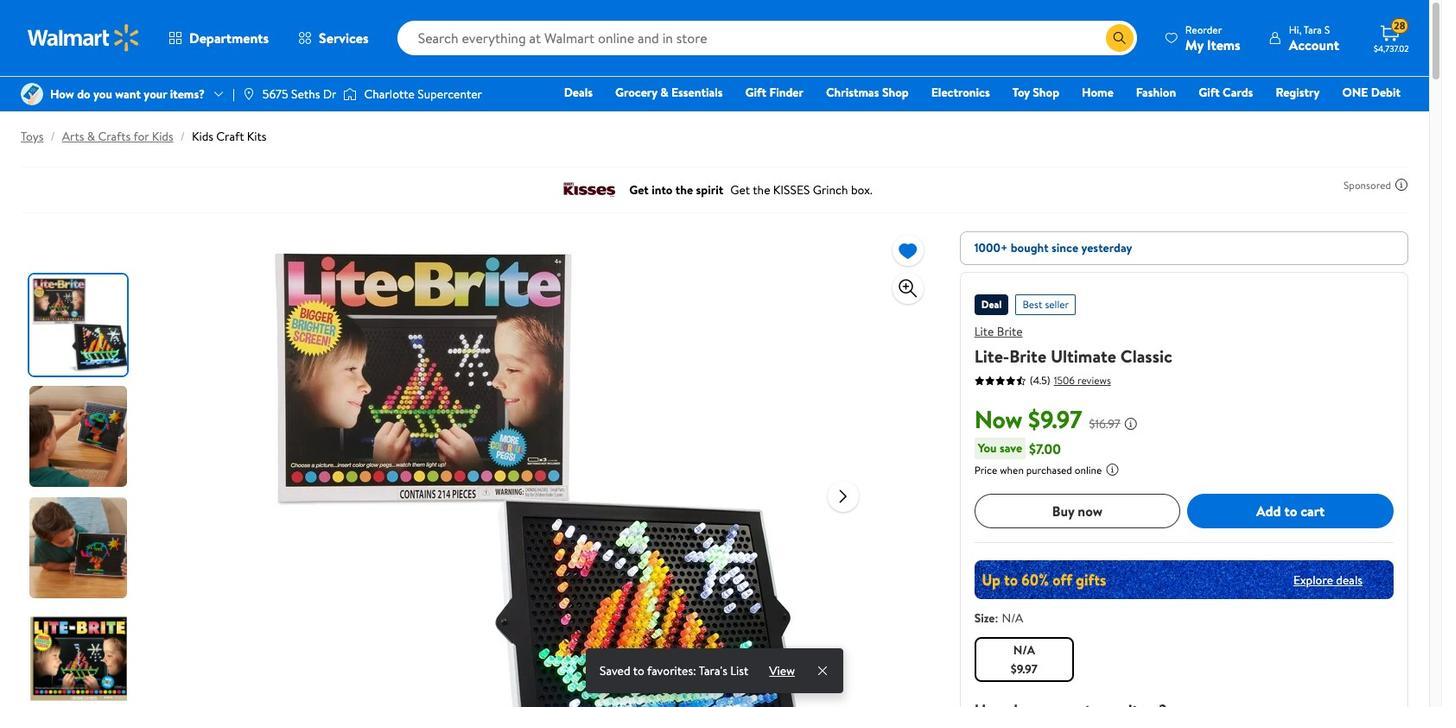 Task type: vqa. For each thing, say whether or not it's contained in the screenshot.
Buy
yes



Task type: locate. For each thing, give the bounding box(es) containing it.
gift left cards
[[1199, 84, 1220, 101]]

lite-brite ultimate classic - image 1 of 7 image
[[29, 275, 131, 376]]

|
[[232, 86, 235, 103]]

5675 seths dr
[[263, 86, 337, 103]]

your
[[144, 86, 167, 103]]

0 horizontal spatial shop
[[882, 84, 909, 101]]

deals
[[564, 84, 593, 101]]

price when purchased online
[[975, 463, 1102, 478]]

to left cart
[[1285, 502, 1298, 521]]

reorder
[[1185, 22, 1222, 37]]

$9.97 up $7.00
[[1028, 403, 1082, 436]]

fashion
[[1136, 84, 1176, 101]]

lite-brite ultimate classic - image 2 of 7 image
[[29, 386, 131, 487]]

legal information image
[[1106, 463, 1119, 477]]

toys
[[21, 128, 44, 145]]

shop right the christmas
[[882, 84, 909, 101]]

lite-brite ultimate classic - image 3 of 7 image
[[29, 498, 131, 599]]

1 horizontal spatial shop
[[1033, 84, 1060, 101]]

0 vertical spatial &
[[660, 84, 669, 101]]

home link
[[1074, 83, 1122, 102]]

walmart image
[[28, 24, 140, 52]]

to
[[1285, 502, 1298, 521], [633, 663, 645, 680]]

buy
[[1052, 502, 1075, 521]]

2 shop from the left
[[1033, 84, 1060, 101]]

tara
[[1304, 22, 1322, 37]]

buy now button
[[975, 494, 1181, 529]]

 image right |
[[242, 87, 256, 101]]

christmas shop link
[[818, 83, 917, 102]]

n/a right : on the right of page
[[1002, 610, 1024, 627]]

$9.97 down size : n/a at the bottom of the page
[[1011, 661, 1038, 678]]

n/a
[[1002, 610, 1024, 627], [1013, 642, 1035, 659]]

(4.5) 1506 reviews
[[1030, 373, 1111, 388]]

1506 reviews link
[[1051, 373, 1111, 388]]

1 vertical spatial n/a
[[1013, 642, 1035, 659]]

0 horizontal spatial  image
[[21, 83, 43, 105]]

brite right the lite
[[997, 323, 1023, 340]]

/ left arts
[[50, 128, 55, 145]]

kids right for at the top left of page
[[152, 128, 173, 145]]

to right saved
[[633, 663, 645, 680]]

do
[[77, 86, 90, 103]]

one
[[1342, 84, 1368, 101]]

home
[[1082, 84, 1114, 101]]

lite brite lite-brite ultimate classic
[[975, 323, 1173, 368]]

brite up (4.5)
[[1010, 345, 1047, 368]]

reorder my items
[[1185, 22, 1241, 54]]

charlotte supercenter
[[364, 86, 482, 103]]

gift
[[745, 84, 767, 101], [1199, 84, 1220, 101]]

0 horizontal spatial to
[[633, 663, 645, 680]]

1 horizontal spatial to
[[1285, 502, 1298, 521]]

1 gift from the left
[[745, 84, 767, 101]]

lite
[[975, 323, 994, 340]]

brite
[[997, 323, 1023, 340], [1010, 345, 1047, 368]]

grocery & essentials
[[615, 84, 723, 101]]

1 horizontal spatial  image
[[242, 87, 256, 101]]

 image
[[21, 83, 43, 105], [242, 87, 256, 101]]

0 horizontal spatial gift
[[745, 84, 767, 101]]

0 vertical spatial brite
[[997, 323, 1023, 340]]

to for favorites:
[[633, 663, 645, 680]]

gift finder link
[[738, 83, 811, 102]]

$9.97 inside size list
[[1011, 661, 1038, 678]]

1 shop from the left
[[882, 84, 909, 101]]

arts
[[62, 128, 84, 145]]

1 horizontal spatial kids
[[192, 128, 213, 145]]

 image left the how on the left top of the page
[[21, 83, 43, 105]]

add to cart
[[1257, 502, 1325, 521]]

cart
[[1301, 502, 1325, 521]]

toy
[[1013, 84, 1030, 101]]

best seller
[[1023, 297, 1069, 312]]

gift inside 'link'
[[1199, 84, 1220, 101]]

search icon image
[[1113, 31, 1127, 45]]

0 vertical spatial $9.97
[[1028, 403, 1082, 436]]

to inside button
[[1285, 502, 1298, 521]]

0 vertical spatial to
[[1285, 502, 1298, 521]]

1506
[[1054, 373, 1075, 388]]

saved to favorites: tara's list
[[600, 663, 749, 680]]

toy shop link
[[1005, 83, 1067, 102]]

kids left craft at top left
[[192, 128, 213, 145]]

& right grocery
[[660, 84, 669, 101]]

size : n/a
[[975, 610, 1024, 627]]

favorites:
[[647, 663, 696, 680]]

& right arts
[[87, 128, 95, 145]]

kids
[[152, 128, 173, 145], [192, 128, 213, 145]]

1 horizontal spatial &
[[660, 84, 669, 101]]

shop for toy shop
[[1033, 84, 1060, 101]]

reviews
[[1078, 373, 1111, 388]]

1000+ bought since yesterday
[[975, 239, 1132, 257]]

now
[[1078, 502, 1103, 521]]

craft
[[216, 128, 244, 145]]

$9.97 for n/a $9.97
[[1011, 661, 1038, 678]]

1 horizontal spatial /
[[180, 128, 185, 145]]

1 vertical spatial $9.97
[[1011, 661, 1038, 678]]

my
[[1185, 35, 1204, 54]]

gift left finder
[[745, 84, 767, 101]]

n/a down size : n/a at the bottom of the page
[[1013, 642, 1035, 659]]

 image
[[343, 86, 357, 103]]

toys / arts & crafts for kids / kids craft kits
[[21, 128, 267, 145]]

0 vertical spatial n/a
[[1002, 610, 1024, 627]]

0 horizontal spatial /
[[50, 128, 55, 145]]

gift for gift finder
[[745, 84, 767, 101]]

remove from favorites list, lite-brite ultimate classic image
[[898, 240, 918, 261]]

1 vertical spatial &
[[87, 128, 95, 145]]

shop
[[882, 84, 909, 101], [1033, 84, 1060, 101]]

/ right for at the top left of page
[[180, 128, 185, 145]]

shop inside 'link'
[[1033, 84, 1060, 101]]

how
[[50, 86, 74, 103]]

supercenter
[[418, 86, 482, 103]]

 image for 5675
[[242, 87, 256, 101]]

items
[[1207, 35, 1241, 54]]

Search search field
[[397, 21, 1137, 55]]

0 horizontal spatial kids
[[152, 128, 173, 145]]

list
[[730, 663, 749, 680]]

1 vertical spatial to
[[633, 663, 645, 680]]

1 horizontal spatial gift
[[1199, 84, 1220, 101]]

debit
[[1371, 84, 1401, 101]]

shop right toy
[[1033, 84, 1060, 101]]

for
[[133, 128, 149, 145]]

essentials
[[672, 84, 723, 101]]

zoom image modal image
[[898, 278, 918, 299]]

2 kids from the left
[[192, 128, 213, 145]]

&
[[660, 84, 669, 101], [87, 128, 95, 145]]

2 gift from the left
[[1199, 84, 1220, 101]]



Task type: describe. For each thing, give the bounding box(es) containing it.
departments button
[[154, 17, 284, 59]]

save
[[1000, 440, 1022, 457]]

$7.00
[[1029, 439, 1061, 458]]

seths
[[291, 86, 320, 103]]

up to sixty percent off deals. shop now. image
[[975, 561, 1394, 600]]

(4.5)
[[1030, 373, 1051, 388]]

to for cart
[[1285, 502, 1298, 521]]

n/a $9.97
[[1011, 642, 1038, 678]]

services button
[[284, 17, 383, 59]]

best
[[1023, 297, 1043, 312]]

since
[[1052, 239, 1079, 257]]

close image
[[816, 664, 830, 678]]

classic
[[1121, 345, 1173, 368]]

size list
[[971, 634, 1397, 686]]

explore deals
[[1294, 572, 1363, 589]]

fashion link
[[1128, 83, 1184, 102]]

lite brite link
[[975, 323, 1023, 340]]

hi,
[[1289, 22, 1302, 37]]

finder
[[769, 84, 804, 101]]

lite-
[[975, 345, 1010, 368]]

electronics link
[[924, 83, 998, 102]]

toys link
[[21, 128, 44, 145]]

deals link
[[556, 83, 601, 102]]

buy now
[[1052, 502, 1103, 521]]

dr
[[323, 86, 337, 103]]

christmas
[[826, 84, 879, 101]]

$4,737.02
[[1374, 42, 1409, 54]]

when
[[1000, 463, 1024, 478]]

services
[[319, 29, 369, 48]]

1 kids from the left
[[152, 128, 173, 145]]

& inside grocery & essentials link
[[660, 84, 669, 101]]

registry link
[[1268, 83, 1328, 102]]

one debit link
[[1335, 83, 1409, 102]]

account
[[1289, 35, 1339, 54]]

hi, tara s account
[[1289, 22, 1339, 54]]

one debit walmart+
[[1342, 84, 1401, 125]]

Walmart Site-Wide search field
[[397, 21, 1137, 55]]

now
[[975, 403, 1023, 436]]

departments
[[189, 29, 269, 48]]

view
[[769, 663, 795, 680]]

add to cart button
[[1188, 494, 1394, 529]]

28
[[1394, 18, 1406, 33]]

deals
[[1336, 572, 1363, 589]]

shop for christmas shop
[[882, 84, 909, 101]]

5675
[[263, 86, 288, 103]]

deal
[[981, 297, 1002, 312]]

lite-brite ultimate classic - image 4 of 7 image
[[29, 609, 131, 708]]

grocery & essentials link
[[608, 83, 731, 102]]

gift for gift cards
[[1199, 84, 1220, 101]]

you
[[978, 440, 997, 457]]

charlotte
[[364, 86, 415, 103]]

0 horizontal spatial &
[[87, 128, 95, 145]]

sponsored
[[1344, 178, 1391, 192]]

cards
[[1223, 84, 1253, 101]]

you
[[93, 86, 112, 103]]

2 / from the left
[[180, 128, 185, 145]]

s
[[1325, 22, 1330, 37]]

price
[[975, 463, 998, 478]]

now $9.97
[[975, 403, 1082, 436]]

next media item image
[[833, 486, 854, 507]]

kits
[[247, 128, 267, 145]]

1000+
[[975, 239, 1008, 257]]

items?
[[170, 86, 205, 103]]

explore deals link
[[1287, 565, 1370, 596]]

arts & crafts for kids link
[[62, 128, 173, 145]]

tara's
[[699, 663, 727, 680]]

size
[[975, 610, 995, 627]]

seller
[[1045, 297, 1069, 312]]

gift cards link
[[1191, 83, 1261, 102]]

walmart+ link
[[1341, 107, 1409, 126]]

want
[[115, 86, 141, 103]]

add
[[1257, 502, 1281, 521]]

toy shop
[[1013, 84, 1060, 101]]

gift finder
[[745, 84, 804, 101]]

lite-brite ultimate classic image
[[261, 232, 814, 708]]

1 vertical spatial brite
[[1010, 345, 1047, 368]]

$9.97 for now $9.97
[[1028, 403, 1082, 436]]

n/a inside n/a $9.97
[[1013, 642, 1035, 659]]

$16.97
[[1089, 416, 1121, 433]]

grocery
[[615, 84, 658, 101]]

you save $7.00
[[978, 439, 1061, 458]]

crafts
[[98, 128, 131, 145]]

kids craft kits link
[[192, 128, 267, 145]]

ultimate
[[1051, 345, 1117, 368]]

explore
[[1294, 572, 1333, 589]]

yesterday
[[1081, 239, 1132, 257]]

1 / from the left
[[50, 128, 55, 145]]

learn more about strikethrough prices image
[[1124, 417, 1138, 431]]

 image for how
[[21, 83, 43, 105]]

walmart+
[[1349, 108, 1401, 125]]

bought
[[1011, 239, 1049, 257]]

online
[[1075, 463, 1102, 478]]

ad disclaimer and feedback image
[[1395, 178, 1409, 192]]

how do you want your items?
[[50, 86, 205, 103]]



